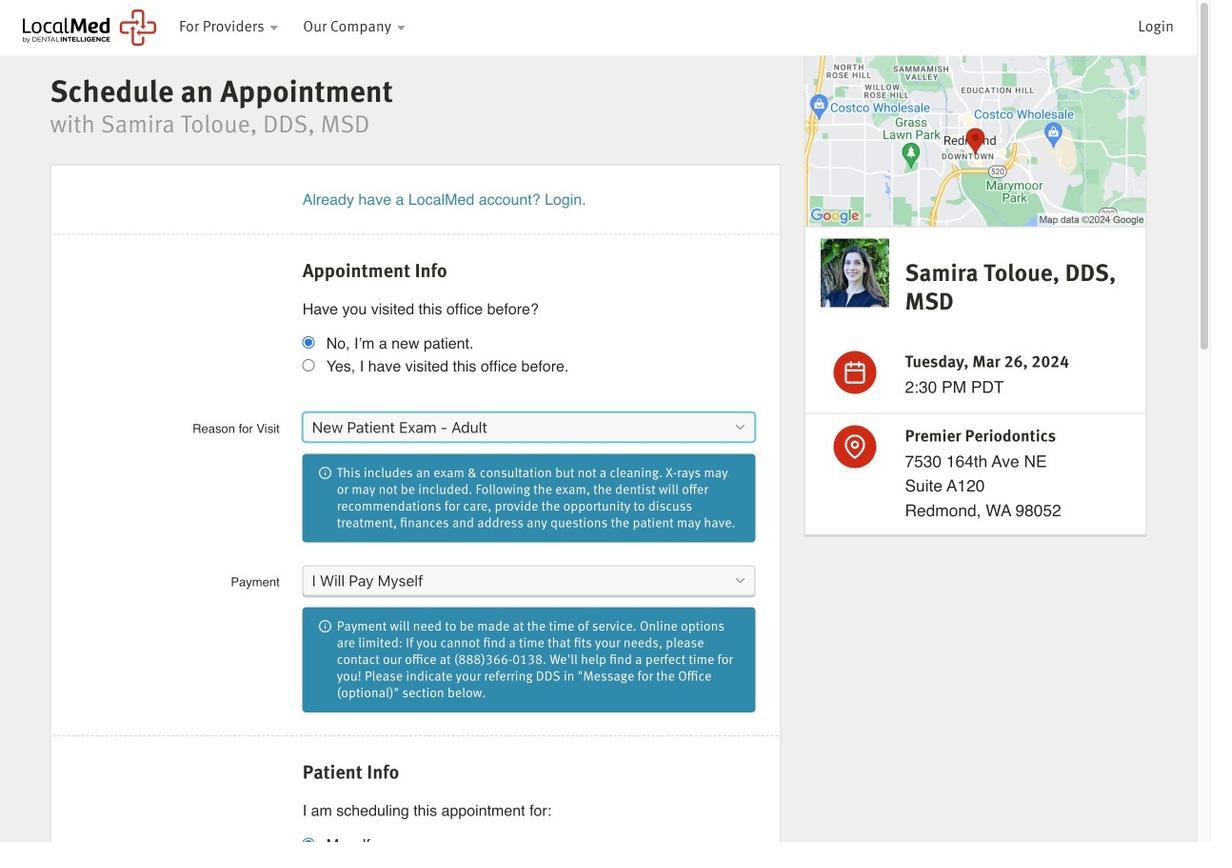 Task type: describe. For each thing, give the bounding box(es) containing it.
date time image
[[843, 360, 868, 385]]

main menu element
[[168, 0, 1186, 56]]

localmed logo image
[[23, 10, 156, 46]]

provider image
[[821, 239, 890, 307]]



Task type: locate. For each thing, give the bounding box(es) containing it.
location image
[[843, 435, 868, 459]]

1 alert from the top
[[303, 454, 756, 542]]

alert for open menu image
[[303, 454, 756, 542]]

banner
[[0, 0, 1197, 56]]

open menu image
[[733, 420, 748, 435]]

None radio
[[303, 359, 315, 371]]

Select an insurance… text field
[[303, 565, 756, 596]]

alert for open menu icon
[[303, 607, 756, 712]]

alert down select an insurance… text box
[[303, 607, 756, 712]]

None radio
[[303, 336, 315, 349], [303, 838, 315, 842], [303, 336, 315, 349], [303, 838, 315, 842]]

None field
[[303, 412, 756, 442], [303, 565, 756, 596], [303, 412, 756, 442], [303, 565, 756, 596]]

Select a reason… text field
[[303, 412, 756, 442]]

open menu image
[[733, 573, 748, 588]]

1 vertical spatial alert
[[303, 607, 756, 712]]

2 alert from the top
[[303, 607, 756, 712]]

alert
[[303, 454, 756, 542], [303, 607, 756, 712]]

0 vertical spatial alert
[[303, 454, 756, 542]]

alert down 'select a reason…' text box
[[303, 454, 756, 542]]

map image
[[804, 56, 1147, 226]]



Task type: vqa. For each thing, say whether or not it's contained in the screenshot.
'alert' associated with open menu icon
yes



